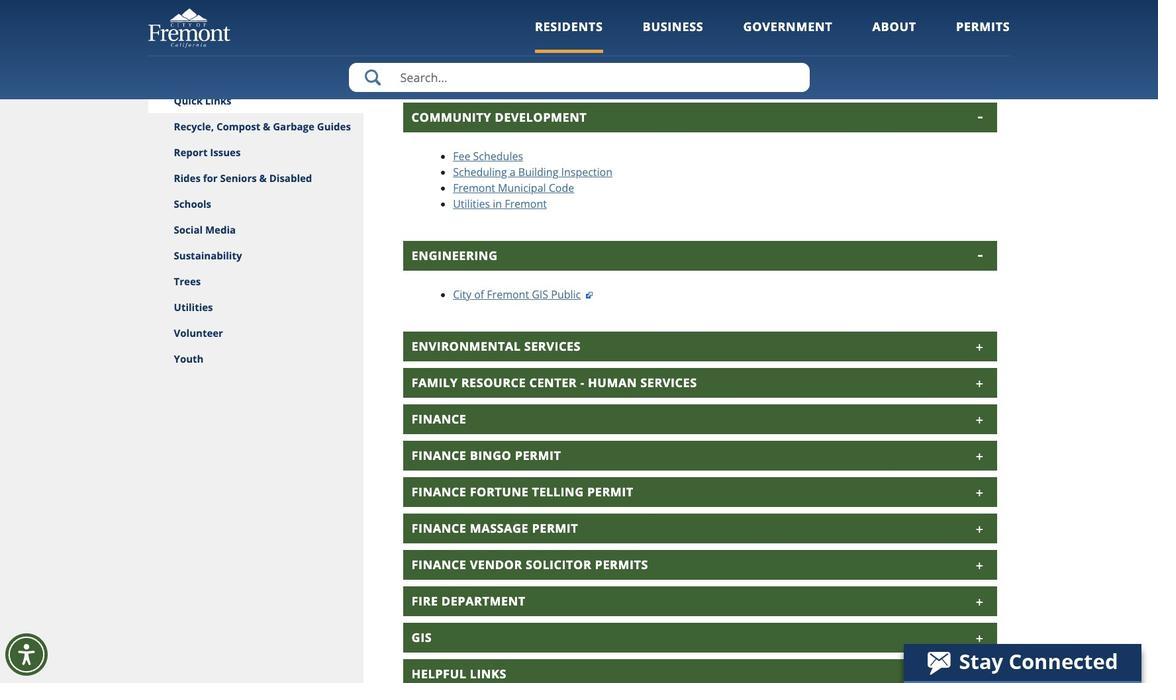 Task type: describe. For each thing, give the bounding box(es) containing it.
-
[[581, 375, 585, 391]]

finance for finance vendor solicitor permits
[[412, 557, 467, 573]]

permit for finance massage permit
[[532, 521, 579, 537]]

helpful
[[412, 666, 467, 682]]

sustainability link
[[148, 243, 364, 269]]

fee
[[453, 149, 471, 164]]

government
[[744, 19, 833, 34]]

massage
[[470, 521, 529, 537]]

business link
[[643, 19, 704, 53]]

about
[[873, 19, 917, 34]]

1 vertical spatial permits
[[595, 557, 649, 573]]

report
[[174, 146, 208, 159]]

finance massage permit
[[412, 521, 579, 537]]

trees
[[174, 275, 201, 288]]

city of fremont gis public
[[453, 287, 581, 302]]

public
[[551, 287, 581, 302]]

city manager
[[412, 3, 506, 18]]

1 fremont municipal code link from the top
[[453, 42, 575, 57]]

fremont right in
[[505, 197, 547, 211]]

seniors
[[220, 172, 257, 185]]

0 vertical spatial gis
[[532, 287, 549, 302]]

quick links link
[[148, 88, 364, 114]]

finance for finance bingo permit
[[412, 448, 467, 464]]

trees link
[[148, 269, 364, 295]]

volunteer link
[[148, 321, 364, 347]]

report issues link
[[148, 140, 364, 166]]

rides for seniors & disabled link
[[148, 166, 364, 191]]

stay connected image
[[904, 645, 1141, 682]]

2 fremont municipal code link from the top
[[453, 181, 575, 195]]

fremont down scheduling
[[453, 181, 496, 195]]

1 vertical spatial utilities
[[174, 301, 213, 314]]

finance bingo permit
[[412, 448, 562, 464]]

links for helpful links
[[470, 666, 507, 682]]

recycle, compost & garbage guides
[[174, 120, 351, 133]]

municipal inside "fee schedules scheduling a building inspection fremont municipal code utilities in fremont"
[[498, 181, 546, 195]]

social media
[[174, 223, 236, 237]]

fee schedules link
[[453, 149, 523, 164]]

community
[[412, 109, 492, 125]]

report issues
[[174, 146, 241, 159]]

residents link
[[535, 19, 603, 53]]

garbage
[[273, 120, 315, 133]]

city for city manager
[[412, 3, 439, 18]]

permit for finance bingo permit
[[515, 448, 562, 464]]

family resource center - human services
[[412, 375, 697, 391]]

compost &
[[217, 120, 271, 133]]

&
[[259, 172, 267, 185]]

environmental
[[412, 338, 521, 354]]

solicitor
[[526, 557, 592, 573]]

code inside "fee schedules scheduling a building inspection fremont municipal code utilities in fremont"
[[549, 181, 575, 195]]

media
[[205, 223, 236, 237]]

development
[[495, 109, 587, 125]]

links for quick links
[[205, 94, 232, 107]]



Task type: locate. For each thing, give the bounding box(es) containing it.
1 horizontal spatial utilities
[[453, 197, 490, 211]]

finance up fire on the bottom left
[[412, 557, 467, 573]]

scheduling a building inspection link
[[453, 165, 613, 179]]

recycle,
[[174, 120, 214, 133]]

bingo
[[470, 448, 512, 464]]

gis down fire on the bottom left
[[412, 630, 432, 646]]

services up center
[[525, 338, 581, 354]]

links
[[205, 94, 232, 107], [470, 666, 507, 682]]

0 horizontal spatial services
[[525, 338, 581, 354]]

0 horizontal spatial utilities
[[174, 301, 213, 314]]

1 vertical spatial gis
[[412, 630, 432, 646]]

fremont municipal code link
[[453, 42, 575, 57], [453, 181, 575, 195]]

manager
[[443, 3, 506, 18]]

municipal up council
[[498, 42, 546, 57]]

0 vertical spatial services
[[525, 338, 581, 354]]

1 code from the top
[[549, 42, 575, 57]]

5 finance from the top
[[412, 557, 467, 573]]

utilities
[[453, 197, 490, 211], [174, 301, 213, 314]]

family
[[412, 375, 458, 391]]

2 code from the top
[[549, 181, 575, 195]]

0 vertical spatial municipal
[[498, 42, 546, 57]]

youth link
[[148, 347, 364, 372]]

1 vertical spatial fremont municipal code link
[[453, 181, 575, 195]]

city left the of at top
[[453, 287, 472, 302]]

resource
[[462, 375, 526, 391]]

city of fremont gis public link
[[453, 287, 594, 302]]

government link
[[744, 19, 833, 53]]

2 vertical spatial permit
[[532, 521, 579, 537]]

finance left "massage"
[[412, 521, 467, 537]]

recycle, compost & garbage guides link
[[148, 114, 364, 140]]

council
[[474, 58, 511, 73]]

city left council
[[453, 58, 472, 73]]

code inside fremont municipal code city council
[[549, 42, 575, 57]]

fee schedules scheduling a building inspection fremont municipal code utilities in fremont
[[453, 149, 613, 211]]

city inside fremont municipal code city council
[[453, 58, 472, 73]]

1 horizontal spatial services
[[641, 375, 697, 391]]

quick
[[174, 94, 203, 107]]

1 vertical spatial code
[[549, 181, 575, 195]]

finance
[[412, 411, 467, 427], [412, 448, 467, 464], [412, 484, 467, 500], [412, 521, 467, 537], [412, 557, 467, 573]]

city for city of fremont gis public
[[453, 287, 472, 302]]

1 vertical spatial municipal
[[498, 181, 546, 195]]

services right human
[[641, 375, 697, 391]]

youth
[[174, 352, 204, 366]]

a
[[510, 165, 516, 179]]

schools
[[174, 197, 211, 211]]

finance down finance bingo permit
[[412, 484, 467, 500]]

municipal inside fremont municipal code city council
[[498, 42, 546, 57]]

social media link
[[148, 217, 364, 243]]

code
[[549, 42, 575, 57], [549, 181, 575, 195]]

0 vertical spatial city
[[412, 3, 439, 18]]

finance for finance massage permit
[[412, 521, 467, 537]]

fremont
[[453, 42, 496, 57], [453, 181, 496, 195], [505, 197, 547, 211], [487, 287, 529, 302]]

fremont inside fremont municipal code city council
[[453, 42, 496, 57]]

0 vertical spatial permit
[[515, 448, 562, 464]]

center
[[530, 375, 577, 391]]

0 vertical spatial permits
[[957, 19, 1011, 34]]

links inside 'link'
[[205, 94, 232, 107]]

vendor
[[470, 557, 523, 573]]

1 horizontal spatial gis
[[532, 287, 549, 302]]

gis left the public
[[532, 287, 549, 302]]

quick links
[[174, 94, 232, 107]]

issues
[[210, 146, 241, 159]]

human
[[588, 375, 637, 391]]

permits
[[957, 19, 1011, 34], [595, 557, 649, 573]]

1 horizontal spatial permits
[[957, 19, 1011, 34]]

utilities in fremont link
[[453, 197, 547, 211]]

fire department
[[412, 594, 526, 609]]

of
[[474, 287, 484, 302]]

schedules
[[473, 149, 523, 164]]

links right helpful
[[470, 666, 507, 682]]

permit down 'telling'
[[532, 521, 579, 537]]

environmental services
[[412, 338, 581, 354]]

finance down family
[[412, 411, 467, 427]]

utilities inside "fee schedules scheduling a building inspection fremont municipal code utilities in fremont"
[[453, 197, 490, 211]]

volunteer
[[174, 327, 223, 340]]

in
[[493, 197, 502, 211]]

1 horizontal spatial links
[[470, 666, 507, 682]]

2 municipal from the top
[[498, 181, 546, 195]]

0 vertical spatial code
[[549, 42, 575, 57]]

0 horizontal spatial gis
[[412, 630, 432, 646]]

residents
[[535, 19, 603, 34]]

sustainability
[[174, 249, 242, 262]]

finance vendor solicitor permits
[[412, 557, 649, 573]]

links right quick
[[205, 94, 232, 107]]

fremont municipal code link up council
[[453, 42, 575, 57]]

permit right 'telling'
[[588, 484, 634, 500]]

fremont up city council link
[[453, 42, 496, 57]]

0 horizontal spatial links
[[205, 94, 232, 107]]

building
[[519, 165, 559, 179]]

city
[[412, 3, 439, 18], [453, 58, 472, 73], [453, 287, 472, 302]]

fire
[[412, 594, 438, 609]]

utilities up volunteer
[[174, 301, 213, 314]]

1 vertical spatial city
[[453, 58, 472, 73]]

fremont municipal code link down a
[[453, 181, 575, 195]]

inspection
[[562, 165, 613, 179]]

department
[[442, 594, 526, 609]]

social
[[174, 223, 203, 237]]

business
[[643, 19, 704, 34]]

3 finance from the top
[[412, 484, 467, 500]]

fremont right the of at top
[[487, 287, 529, 302]]

fremont municipal code city council
[[453, 42, 575, 73]]

0 vertical spatial links
[[205, 94, 232, 107]]

permits link
[[957, 19, 1011, 53]]

Search text field
[[349, 63, 810, 92]]

rides
[[174, 172, 201, 185]]

code down building
[[549, 181, 575, 195]]

1 municipal from the top
[[498, 42, 546, 57]]

1 finance from the top
[[412, 411, 467, 427]]

utilities left in
[[453, 197, 490, 211]]

4 finance from the top
[[412, 521, 467, 537]]

1 vertical spatial links
[[470, 666, 507, 682]]

0 vertical spatial fremont municipal code link
[[453, 42, 575, 57]]

helpful links
[[412, 666, 507, 682]]

utilities link
[[148, 295, 364, 321]]

scheduling
[[453, 165, 507, 179]]

municipal down a
[[498, 181, 546, 195]]

city left 'manager'
[[412, 3, 439, 18]]

finance for finance fortune telling permit
[[412, 484, 467, 500]]

0 horizontal spatial permits
[[595, 557, 649, 573]]

rides for seniors & disabled
[[174, 172, 312, 185]]

engineering
[[412, 248, 498, 264]]

community development
[[412, 109, 587, 125]]

finance fortune telling permit
[[412, 484, 634, 500]]

0 vertical spatial utilities
[[453, 197, 490, 211]]

telling
[[532, 484, 584, 500]]

about link
[[873, 19, 917, 53]]

2 finance from the top
[[412, 448, 467, 464]]

1 vertical spatial services
[[641, 375, 697, 391]]

finance left bingo
[[412, 448, 467, 464]]

schools link
[[148, 191, 364, 217]]

guides
[[317, 120, 351, 133]]

permit
[[515, 448, 562, 464], [588, 484, 634, 500], [532, 521, 579, 537]]

code down residents
[[549, 42, 575, 57]]

fortune
[[470, 484, 529, 500]]

for
[[203, 172, 218, 185]]

2 vertical spatial city
[[453, 287, 472, 302]]

1 vertical spatial permit
[[588, 484, 634, 500]]

municipal
[[498, 42, 546, 57], [498, 181, 546, 195]]

finance for finance
[[412, 411, 467, 427]]

disabled
[[269, 172, 312, 185]]

city council link
[[453, 58, 511, 73]]

gis
[[532, 287, 549, 302], [412, 630, 432, 646]]

permit up finance fortune telling permit at the bottom of page
[[515, 448, 562, 464]]



Task type: vqa. For each thing, say whether or not it's contained in the screenshot.
Vendor
yes



